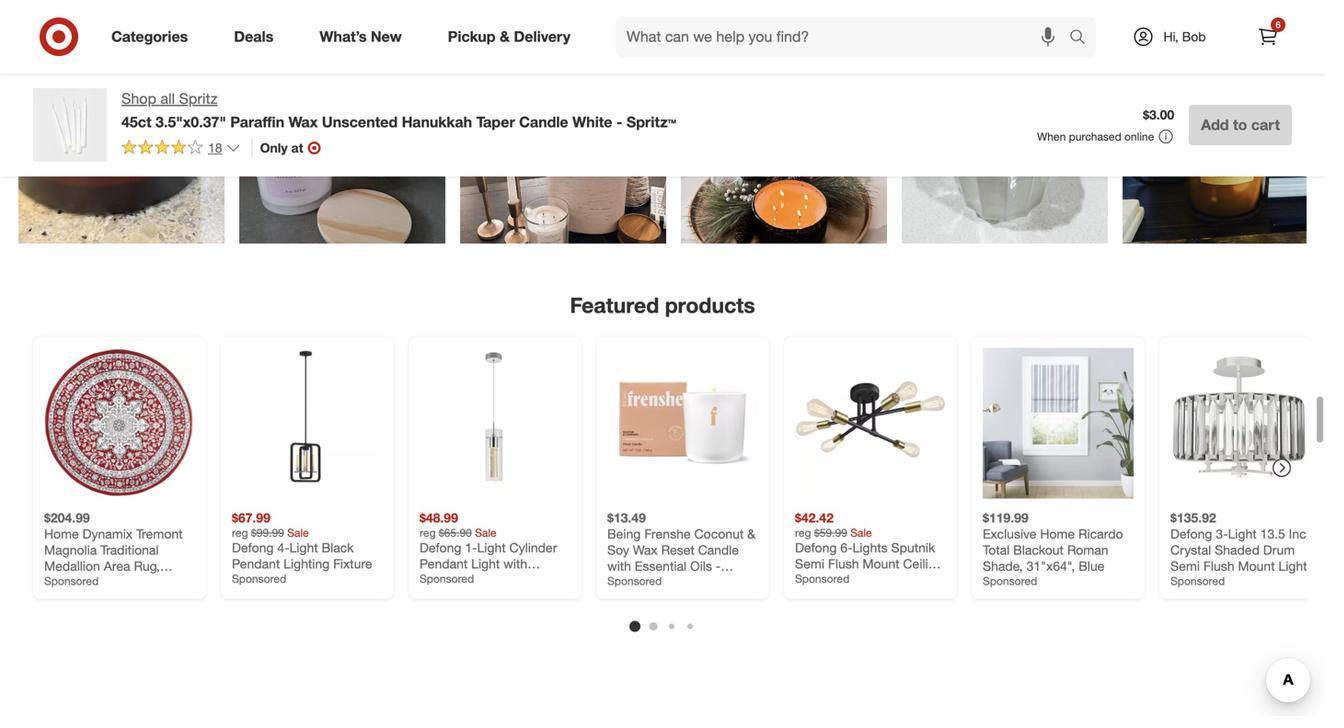 Task type: locate. For each thing, give the bounding box(es) containing it.
light down $59.99
[[795, 572, 824, 589]]

light left the 13.5
[[1228, 526, 1257, 543]]

0 horizontal spatial flush
[[828, 556, 859, 572]]

defong left '3-'
[[1171, 526, 1212, 543]]

reg left $59.99
[[795, 526, 811, 540]]

wax up at
[[288, 113, 318, 131]]

2 horizontal spatial defong
[[1171, 526, 1212, 543]]

semi inside '$135.92 defong 3-light 13.5 inch crystal shaded drum semi flush mount light sponsored'
[[1171, 559, 1200, 575]]

0 vertical spatial wax
[[288, 113, 318, 131]]

sale right $59.99
[[850, 526, 872, 540]]

user image by tyche image
[[239, 38, 445, 244]]

reg for $48.99
[[420, 526, 436, 540]]

2 horizontal spatial reg
[[795, 526, 811, 540]]

2 home from the left
[[1040, 526, 1075, 543]]

$99.99
[[251, 526, 284, 540]]

deals
[[234, 28, 274, 46]]

2 sale from the left
[[475, 526, 497, 540]]

light
[[1228, 526, 1257, 543], [289, 540, 318, 556], [1279, 559, 1307, 575], [795, 572, 824, 589]]

soy
[[607, 543, 629, 559]]

blackout
[[1013, 543, 1064, 559]]

$119.99
[[983, 510, 1029, 526]]

1 vertical spatial candle
[[698, 543, 739, 559]]

sponsored down total
[[983, 575, 1037, 589]]

inch
[[1289, 526, 1314, 543]]

defong down $67.99
[[232, 540, 274, 556]]

wax inside shop all spritz 45ct 3.5"x0.37" paraffin wax unscented hanukkah taper candle white - spritz™
[[288, 113, 318, 131]]

- for white
[[616, 113, 622, 131]]

ricardo
[[1078, 526, 1123, 543]]

fixture right lighting
[[333, 556, 372, 572]]

user image by @comes.highly.recommended image
[[460, 38, 666, 244], [681, 38, 887, 244]]

vanilla
[[670, 575, 707, 591]]

0 horizontal spatial sale
[[287, 526, 309, 540]]

only at
[[260, 140, 303, 156]]

shop
[[121, 90, 156, 108]]

sponsored inside '$135.92 defong 3-light 13.5 inch crystal shaded drum semi flush mount light sponsored'
[[1171, 575, 1225, 589]]

& right coconut
[[747, 526, 755, 543]]

$48.99
[[420, 510, 458, 526]]

1 horizontal spatial mount
[[1238, 559, 1275, 575]]

defong
[[1171, 526, 1212, 543], [232, 540, 274, 556], [795, 540, 837, 556]]

1 horizontal spatial sale
[[475, 526, 497, 540]]

drum
[[1263, 543, 1295, 559]]

shaded
[[1215, 543, 1260, 559]]

1 horizontal spatial reg
[[420, 526, 436, 540]]

$13.49 being frenshe coconut & soy wax reset candle with essential oils - cashmere vanilla - 7oz
[[607, 510, 755, 591]]

only
[[260, 140, 288, 156]]

medallion
[[44, 559, 100, 575]]

-
[[616, 113, 622, 131], [716, 559, 721, 575], [710, 575, 715, 591]]

defong 6-lights sputnik semi flush mount ceiling light fixture image
[[795, 348, 946, 499]]

add to cart
[[1201, 116, 1280, 134]]

2 reg from the left
[[420, 526, 436, 540]]

reg for $67.99
[[232, 526, 248, 540]]

home up medallion
[[44, 526, 79, 543]]

$204.99 home dynamix tremont magnolia traditional medallion area rug, red/grey, 7'10" round
[[44, 510, 183, 591]]

mount right 6-
[[863, 556, 900, 572]]

defong inside $67.99 reg $99.99 sale defong 4-light black pendant lighting fixture sponsored
[[232, 540, 274, 556]]

sponsored down 4-
[[232, 572, 286, 586]]

sale inside $67.99 reg $99.99 sale defong 4-light black pendant lighting fixture sponsored
[[287, 526, 309, 540]]

what's new link
[[304, 17, 425, 57]]

13.5
[[1260, 526, 1285, 543]]

31"x64",
[[1026, 559, 1075, 575]]

defong inside $42.42 reg $59.99 sale defong 6-lights sputnik semi flush mount ceiling light fixture
[[795, 540, 837, 556]]

mount down the 13.5
[[1238, 559, 1275, 575]]

sale
[[287, 526, 309, 540], [475, 526, 497, 540], [850, 526, 872, 540]]

white
[[572, 113, 612, 131]]

defong down $42.42
[[795, 540, 837, 556]]

1 home from the left
[[44, 526, 79, 543]]

light left the black
[[289, 540, 318, 556]]

1 horizontal spatial &
[[747, 526, 755, 543]]

user image by @myramblingranch image
[[1123, 38, 1325, 244]]

traditional
[[100, 543, 159, 559]]

home dynamix tremont magnolia traditional medallion area rug, red/grey, 7'10" round image
[[44, 348, 195, 499]]

user image by @nothingbutneutrals90 image
[[902, 38, 1108, 244]]

mount inside '$135.92 defong 3-light 13.5 inch crystal shaded drum semi flush mount light sponsored'
[[1238, 559, 1275, 575]]

defong 4-light black pendant lighting fixture image
[[232, 348, 383, 499]]

sponsored down 6-
[[795, 572, 850, 586]]

sale right $99.99
[[287, 526, 309, 540]]

6
[[1276, 19, 1281, 30]]

sputnik
[[891, 540, 935, 556]]

0 horizontal spatial user image by @comes.highly.recommended image
[[460, 38, 666, 244]]

1 sale from the left
[[287, 526, 309, 540]]

- right oils on the bottom
[[716, 559, 721, 575]]

1 horizontal spatial defong
[[795, 540, 837, 556]]

$135.92 defong 3-light 13.5 inch crystal shaded drum semi flush mount light sponsored
[[1171, 510, 1314, 589]]

sponsored inside $67.99 reg $99.99 sale defong 4-light black pendant lighting fixture sponsored
[[232, 572, 286, 586]]

reg left $65.90 at the bottom of page
[[420, 526, 436, 540]]

categories link
[[96, 17, 211, 57]]

wax right soy
[[633, 543, 658, 559]]

to
[[1233, 116, 1247, 134]]

1 horizontal spatial fixture
[[827, 572, 866, 589]]

0 horizontal spatial candle
[[519, 113, 568, 131]]

frenshe
[[644, 526, 691, 543]]

reg inside $48.99 reg $65.90 sale
[[420, 526, 436, 540]]

defong 3-light 13.5 inch crystal shaded drum semi flush mount light image
[[1171, 348, 1321, 499]]

reg inside $67.99 reg $99.99 sale defong 4-light black pendant lighting fixture sponsored
[[232, 526, 248, 540]]

3 sale from the left
[[850, 526, 872, 540]]

1 horizontal spatial semi
[[1171, 559, 1200, 575]]

flush
[[828, 556, 859, 572], [1204, 559, 1235, 575]]

- left 7oz
[[710, 575, 715, 591]]

3-
[[1216, 526, 1228, 543]]

0 horizontal spatial semi
[[795, 556, 824, 572]]

1 horizontal spatial wax
[[633, 543, 658, 559]]

image of 45ct 3.5"x0.37" paraffin wax unscented hanukkah taper candle white - spritz™ image
[[33, 88, 107, 162]]

semi down $135.92
[[1171, 559, 1200, 575]]

light inside $67.99 reg $99.99 sale defong 4-light black pendant lighting fixture sponsored
[[289, 540, 318, 556]]

6-
[[840, 540, 853, 556]]

candle up 7oz
[[698, 543, 739, 559]]

shop all spritz 45ct 3.5"x0.37" paraffin wax unscented hanukkah taper candle white - spritz™
[[121, 90, 676, 131]]

candle inside $13.49 being frenshe coconut & soy wax reset candle with essential oils - cashmere vanilla - 7oz
[[698, 543, 739, 559]]

1 vertical spatial &
[[747, 526, 755, 543]]

sponsored down crystal
[[1171, 575, 1225, 589]]

$135.92
[[1171, 510, 1216, 526]]

1 horizontal spatial flush
[[1204, 559, 1235, 575]]

1 user image by @comes.highly.recommended image from the left
[[460, 38, 666, 244]]

light down inch
[[1279, 559, 1307, 575]]

1 vertical spatial wax
[[633, 543, 658, 559]]

1 horizontal spatial user image by @comes.highly.recommended image
[[681, 38, 887, 244]]

wax for reset
[[633, 543, 658, 559]]

- inside shop all spritz 45ct 3.5"x0.37" paraffin wax unscented hanukkah taper candle white - spritz™
[[616, 113, 622, 131]]

fixture inside $67.99 reg $99.99 sale defong 4-light black pendant lighting fixture sponsored
[[333, 556, 372, 572]]

sponsored down $65.90 at the bottom of page
[[420, 572, 474, 586]]

fixture
[[333, 556, 372, 572], [827, 572, 866, 589]]

0 horizontal spatial reg
[[232, 526, 248, 540]]

&
[[500, 28, 510, 46], [747, 526, 755, 543]]

sponsored
[[232, 572, 286, 586], [420, 572, 474, 586], [795, 572, 850, 586], [44, 575, 99, 589], [607, 575, 662, 589], [983, 575, 1037, 589], [1171, 575, 1225, 589]]

0 horizontal spatial mount
[[863, 556, 900, 572]]

$119.99 exclusive home ricardo total blackout roman shade, 31"x64", blue sponsored
[[983, 510, 1123, 589]]

sale right $65.90 at the bottom of page
[[475, 526, 497, 540]]

area
[[104, 559, 130, 575]]

taper
[[476, 113, 515, 131]]

sale inside $42.42 reg $59.99 sale defong 6-lights sputnik semi flush mount ceiling light fixture
[[850, 526, 872, 540]]

candle right taper
[[519, 113, 568, 131]]

defong for defong 4-light black pendant lighting fixture
[[232, 540, 274, 556]]

& right pickup
[[500, 28, 510, 46]]

0 horizontal spatial defong
[[232, 540, 274, 556]]

semi
[[795, 556, 824, 572], [1171, 559, 1200, 575]]

blue
[[1079, 559, 1105, 575]]

red/grey,
[[44, 575, 101, 591]]

0 horizontal spatial fixture
[[333, 556, 372, 572]]

fixture down 6-
[[827, 572, 866, 589]]

hi, bob
[[1164, 29, 1206, 45]]

1 horizontal spatial home
[[1040, 526, 1075, 543]]

add to cart button
[[1189, 105, 1292, 145]]

2 horizontal spatial sale
[[850, 526, 872, 540]]

0 vertical spatial candle
[[519, 113, 568, 131]]

0 vertical spatial &
[[500, 28, 510, 46]]

sponsored inside $119.99 exclusive home ricardo total blackout roman shade, 31"x64", blue sponsored
[[983, 575, 1037, 589]]

0 horizontal spatial home
[[44, 526, 79, 543]]

& inside $13.49 being frenshe coconut & soy wax reset candle with essential oils - cashmere vanilla - 7oz
[[747, 526, 755, 543]]

shade,
[[983, 559, 1023, 575]]

flush down $59.99
[[828, 556, 859, 572]]

- right white
[[616, 113, 622, 131]]

3 reg from the left
[[795, 526, 811, 540]]

1 horizontal spatial candle
[[698, 543, 739, 559]]

reg left $99.99
[[232, 526, 248, 540]]

all
[[160, 90, 175, 108]]

18
[[208, 140, 222, 156]]

semi inside $42.42 reg $59.99 sale defong 6-lights sputnik semi flush mount ceiling light fixture
[[795, 556, 824, 572]]

hi,
[[1164, 29, 1179, 45]]

0 horizontal spatial wax
[[288, 113, 318, 131]]

ceiling
[[903, 556, 943, 572]]

reg
[[232, 526, 248, 540], [420, 526, 436, 540], [795, 526, 811, 540]]

1 reg from the left
[[232, 526, 248, 540]]

semi down $59.99
[[795, 556, 824, 572]]

at
[[291, 140, 303, 156]]

home up the 31"x64",
[[1040, 526, 1075, 543]]

reg inside $42.42 reg $59.99 sale defong 6-lights sputnik semi flush mount ceiling light fixture
[[795, 526, 811, 540]]

sale inside $48.99 reg $65.90 sale
[[475, 526, 497, 540]]

flush down '3-'
[[1204, 559, 1235, 575]]

wax inside $13.49 being frenshe coconut & soy wax reset candle with essential oils - cashmere vanilla - 7oz
[[633, 543, 658, 559]]

unscented
[[322, 113, 398, 131]]

sale for $67.99
[[287, 526, 309, 540]]

candle
[[519, 113, 568, 131], [698, 543, 739, 559]]



Task type: vqa. For each thing, say whether or not it's contained in the screenshot.


Task type: describe. For each thing, give the bounding box(es) containing it.
wax for unscented
[[288, 113, 318, 131]]

search button
[[1061, 17, 1105, 61]]

$65.90
[[439, 526, 472, 540]]

bob
[[1182, 29, 1206, 45]]

pickup & delivery link
[[432, 17, 594, 57]]

What can we help you find? suggestions appear below search field
[[616, 17, 1074, 57]]

cart
[[1251, 116, 1280, 134]]

products
[[665, 292, 755, 318]]

magnolia
[[44, 543, 97, 559]]

with
[[607, 559, 631, 575]]

exclusive
[[983, 526, 1037, 543]]

spritz
[[179, 90, 218, 108]]

home inside $119.99 exclusive home ricardo total blackout roman shade, 31"x64", blue sponsored
[[1040, 526, 1075, 543]]

reg for $42.42
[[795, 526, 811, 540]]

$59.99
[[814, 526, 847, 540]]

coconut
[[694, 526, 744, 543]]

dynamix
[[82, 526, 133, 543]]

flush inside '$135.92 defong 3-light 13.5 inch crystal shaded drum semi flush mount light sponsored'
[[1204, 559, 1235, 575]]

oils
[[690, 559, 712, 575]]

18 link
[[121, 139, 241, 160]]

pickup & delivery
[[448, 28, 571, 46]]

candle inside shop all spritz 45ct 3.5"x0.37" paraffin wax unscented hanukkah taper candle white - spritz™
[[519, 113, 568, 131]]

crystal
[[1171, 543, 1211, 559]]

hanukkah
[[402, 113, 472, 131]]

spritz™
[[627, 113, 676, 131]]

what's new
[[320, 28, 402, 46]]

6 link
[[1248, 17, 1288, 57]]

categories
[[111, 28, 188, 46]]

cashmere
[[607, 575, 666, 591]]

$67.99
[[232, 510, 270, 526]]

defong for defong 6-lights sputnik semi flush mount ceiling light fixture
[[795, 540, 837, 556]]

defong inside '$135.92 defong 3-light 13.5 inch crystal shaded drum semi flush mount light sponsored'
[[1171, 526, 1212, 543]]

$204.99
[[44, 510, 90, 526]]

pendant
[[232, 556, 280, 572]]

rug,
[[134, 559, 160, 575]]

when
[[1037, 130, 1066, 144]]

tremont
[[136, 526, 183, 543]]

reset
[[661, 543, 695, 559]]

total
[[983, 543, 1010, 559]]

roman
[[1067, 543, 1108, 559]]

- for oils
[[716, 559, 721, 575]]

sale for $42.42
[[850, 526, 872, 540]]

45ct
[[121, 113, 151, 131]]

7oz
[[719, 575, 739, 591]]

$13.49
[[607, 510, 646, 526]]

defong 1-light cylinder pendant light with integrated led and glass shade image
[[420, 348, 571, 499]]

deals link
[[218, 17, 297, 57]]

pickup
[[448, 28, 496, 46]]

home inside $204.99 home dynamix tremont magnolia traditional medallion area rug, red/grey, 7'10" round
[[44, 526, 79, 543]]

paraffin
[[230, 113, 284, 131]]

exclusive home ricardo total blackout roman shade, 31"x64", blue image
[[983, 348, 1134, 499]]

featured products
[[570, 292, 755, 318]]

sponsored down soy
[[607, 575, 662, 589]]

lights
[[853, 540, 888, 556]]

sale for $48.99
[[475, 526, 497, 540]]

delivery
[[514, 28, 571, 46]]

fixture inside $42.42 reg $59.99 sale defong 6-lights sputnik semi flush mount ceiling light fixture
[[827, 572, 866, 589]]

purchased
[[1069, 130, 1122, 144]]

light inside $42.42 reg $59.99 sale defong 6-lights sputnik semi flush mount ceiling light fixture
[[795, 572, 824, 589]]

featured
[[570, 292, 659, 318]]

online
[[1125, 130, 1154, 144]]

black
[[322, 540, 354, 556]]

search
[[1061, 30, 1105, 47]]

sponsored down magnolia
[[44, 575, 99, 589]]

$42.42 reg $59.99 sale defong 6-lights sputnik semi flush mount ceiling light fixture
[[795, 510, 943, 589]]

being
[[607, 526, 641, 543]]

mount inside $42.42 reg $59.99 sale defong 6-lights sputnik semi flush mount ceiling light fixture
[[863, 556, 900, 572]]

7'10"
[[105, 575, 135, 591]]

essential
[[635, 559, 687, 575]]

0 horizontal spatial &
[[500, 28, 510, 46]]

add
[[1201, 116, 1229, 134]]

flush inside $42.42 reg $59.99 sale defong 6-lights sputnik semi flush mount ceiling light fixture
[[828, 556, 859, 572]]

4-
[[277, 540, 289, 556]]

3.5"x0.37"
[[156, 113, 226, 131]]

user image by @lafortesells image
[[18, 38, 225, 244]]

when purchased online
[[1037, 130, 1154, 144]]

$3.00
[[1143, 107, 1174, 123]]

what's
[[320, 28, 367, 46]]

lighting
[[284, 556, 330, 572]]

new
[[371, 28, 402, 46]]

$42.42
[[795, 510, 834, 526]]

being frenshe coconut & soy wax reset candle with essential oils - cashmere vanilla - 7oz image
[[607, 348, 758, 499]]

round
[[139, 575, 177, 591]]

2 user image by @comes.highly.recommended image from the left
[[681, 38, 887, 244]]

$67.99 reg $99.99 sale defong 4-light black pendant lighting fixture sponsored
[[232, 510, 372, 586]]



